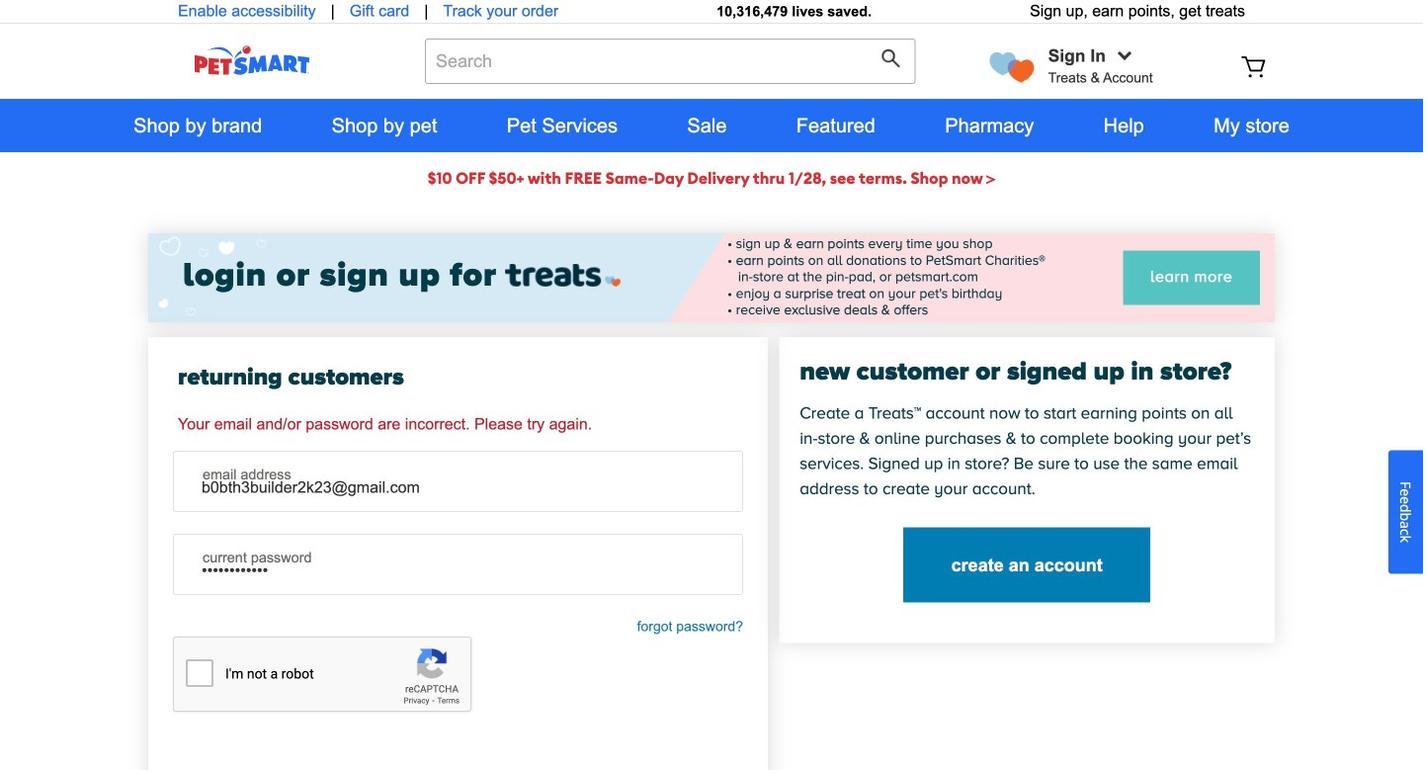 Task type: describe. For each thing, give the bounding box(es) containing it.
search text field
[[425, 39, 916, 84]]

petsmart image
[[158, 45, 346, 75]]

loyalty treats image
[[497, 264, 621, 287]]



Task type: vqa. For each thing, say whether or not it's contained in the screenshot.
search text field
yes



Task type: locate. For each thing, give the bounding box(es) containing it.
None text field
[[174, 452, 743, 511]]

None search field
[[425, 39, 916, 104]]

loyalty icon image
[[990, 53, 1035, 83]]

None password field
[[174, 535, 743, 594]]

None submit
[[882, 48, 906, 73]]



